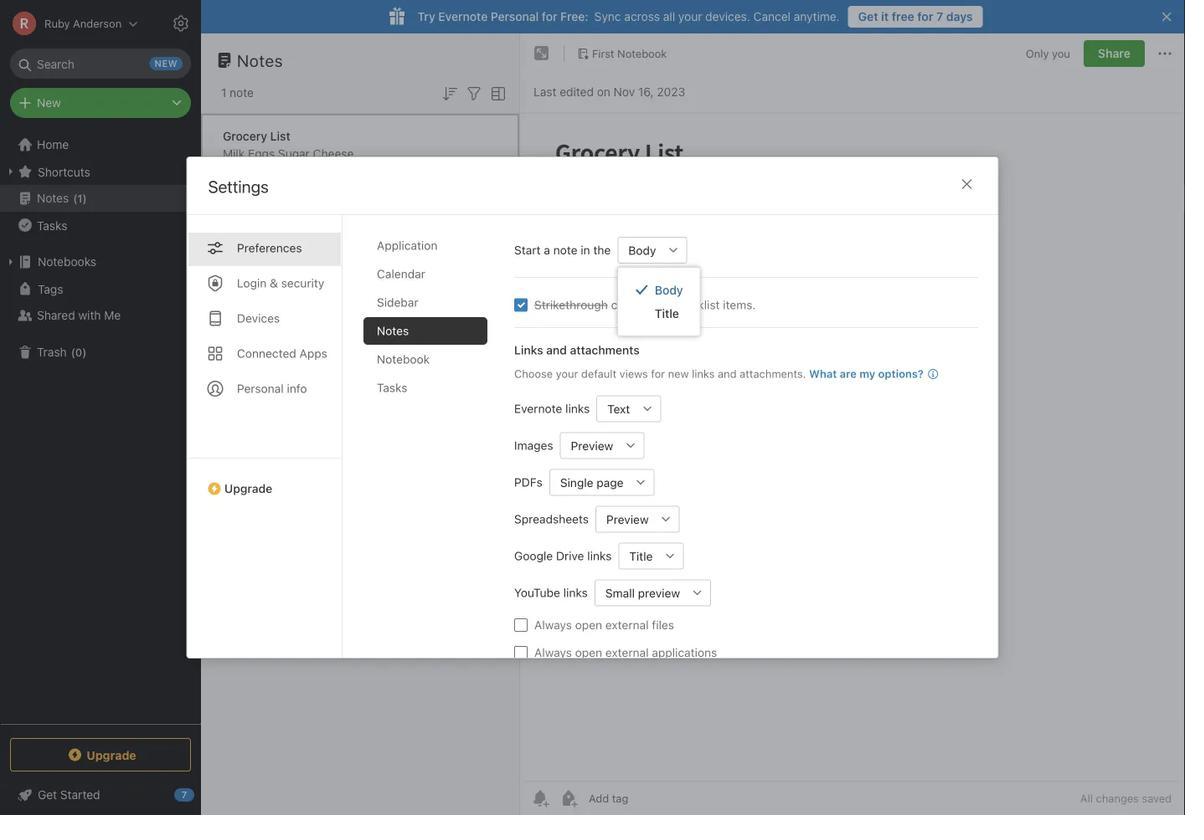 Task type: describe. For each thing, give the bounding box(es) containing it.
settings image
[[171, 13, 191, 34]]

spreadsheets
[[514, 513, 588, 526]]

page
[[596, 476, 623, 490]]

only you
[[1026, 47, 1070, 60]]

shortcuts
[[38, 165, 90, 179]]

expand notebooks image
[[4, 255, 18, 269]]

small
[[605, 587, 634, 600]]

start a note in the
[[514, 243, 610, 257]]

personal inside "tab list"
[[237, 382, 283, 396]]

preview button for images
[[560, 433, 617, 459]]

completed
[[611, 298, 668, 312]]

all changes saved
[[1080, 793, 1172, 805]]

single page button
[[549, 469, 627, 496]]

upgrade for top the upgrade popup button
[[224, 482, 272, 496]]

0
[[75, 346, 82, 359]]

files
[[652, 619, 674, 632]]

preview button for spreadsheets
[[595, 506, 653, 533]]

are
[[839, 368, 856, 380]]

notebooks link
[[0, 249, 200, 276]]

Choose default view option for Images field
[[560, 433, 644, 459]]

login
[[237, 276, 266, 290]]

images
[[514, 439, 553, 453]]

1 horizontal spatial for
[[651, 368, 665, 380]]

links left text button
[[565, 402, 589, 416]]

Note Editor text field
[[520, 114, 1185, 781]]

all
[[663, 10, 675, 23]]

1 vertical spatial note
[[553, 243, 577, 257]]

calendar
[[376, 267, 425, 281]]

google
[[514, 549, 553, 563]]

7
[[936, 10, 943, 23]]

connected
[[237, 347, 296, 361]]

Choose default view option for Google Drive links field
[[618, 543, 683, 570]]

attachments.
[[739, 368, 806, 380]]

new button
[[10, 88, 191, 118]]

share button
[[1084, 40, 1145, 67]]

strikethrough
[[534, 298, 607, 312]]

1 inside notes ( 1 )
[[77, 192, 83, 205]]

add a reminder image
[[530, 789, 550, 809]]

first
[[592, 47, 614, 60]]

edited
[[560, 85, 594, 99]]

notebook inside button
[[617, 47, 667, 60]]

application
[[376, 239, 437, 253]]

shared
[[37, 309, 75, 322]]

links
[[514, 343, 543, 357]]

links right new
[[691, 368, 714, 380]]

0 horizontal spatial notes
[[37, 191, 69, 205]]

small preview button
[[594, 580, 684, 607]]

1 horizontal spatial personal
[[491, 10, 539, 23]]

grocery list
[[223, 129, 290, 143]]

always open external files
[[534, 619, 674, 632]]

across
[[624, 10, 660, 23]]

2023
[[657, 85, 685, 99]]

list
[[270, 129, 290, 143]]

application tab
[[363, 232, 487, 260]]

personal info
[[237, 382, 307, 396]]

body link
[[618, 278, 700, 302]]

applications
[[652, 646, 717, 660]]

Select422 checkbox
[[514, 299, 527, 312]]

external for files
[[605, 619, 648, 632]]

( for trash
[[71, 346, 75, 359]]

last edited on nov 16, 2023
[[534, 85, 685, 99]]

body inside button
[[628, 244, 656, 257]]

evernote links
[[514, 402, 589, 416]]

tasks button
[[0, 212, 200, 239]]

small preview
[[605, 587, 680, 600]]

sidebar tab
[[363, 289, 487, 317]]

drive
[[556, 549, 584, 563]]

settings
[[208, 177, 269, 196]]

security
[[281, 276, 324, 290]]

note list element
[[201, 34, 520, 816]]

text button
[[596, 396, 634, 423]]

links and attachments
[[514, 343, 639, 357]]

home
[[37, 138, 69, 152]]

sidebar
[[376, 296, 418, 309]]

close image
[[957, 174, 977, 194]]

first notebook button
[[571, 42, 673, 65]]

) for trash
[[82, 346, 87, 359]]

apps
[[299, 347, 327, 361]]

get
[[858, 10, 878, 23]]

home link
[[0, 131, 201, 158]]

links right drive
[[587, 549, 611, 563]]

expand note image
[[532, 44, 552, 64]]

all
[[1080, 793, 1093, 805]]

a inside note list element
[[223, 182, 228, 194]]

tab list for start a note in the
[[363, 232, 500, 658]]

tree containing home
[[0, 131, 201, 724]]

what
[[809, 368, 837, 380]]

trash
[[37, 345, 67, 359]]

title inside button
[[629, 550, 652, 563]]

body button
[[617, 237, 660, 264]]

what are my options?
[[809, 368, 923, 380]]

Choose default view option for Spreadsheets field
[[595, 506, 679, 533]]

1 vertical spatial a
[[543, 243, 550, 257]]

for for 7
[[917, 10, 933, 23]]

on
[[597, 85, 610, 99]]

tasks inside button
[[37, 218, 67, 232]]

preview
[[638, 587, 680, 600]]

pdfs
[[514, 476, 542, 490]]

always open external applications
[[534, 646, 717, 660]]

last
[[534, 85, 556, 99]]

0 horizontal spatial and
[[546, 343, 567, 357]]

in
[[580, 243, 590, 257]]

note window element
[[520, 34, 1185, 816]]

Start a new note in the body or title. field
[[617, 237, 687, 264]]

shared with me
[[37, 309, 121, 322]]



Task type: locate. For each thing, give the bounding box(es) containing it.
( down shortcuts
[[73, 192, 77, 205]]

login & security
[[237, 276, 324, 290]]

for for free:
[[542, 10, 557, 23]]

personal
[[491, 10, 539, 23], [237, 382, 283, 396]]

get it free for 7 days button
[[848, 6, 983, 28]]

1 vertical spatial preview
[[606, 513, 648, 527]]

1 vertical spatial notebook
[[376, 353, 429, 366]]

None search field
[[22, 49, 179, 79]]

1 vertical spatial upgrade
[[87, 749, 136, 762]]

evernote
[[438, 10, 488, 23], [514, 402, 562, 416]]

1 vertical spatial evernote
[[514, 402, 562, 416]]

title button
[[618, 543, 657, 570]]

new
[[37, 96, 61, 110]]

1 horizontal spatial evernote
[[514, 402, 562, 416]]

1 external from the top
[[605, 619, 648, 632]]

2 open from the top
[[575, 646, 602, 660]]

notebook down notes tab at the top
[[376, 353, 429, 366]]

info
[[286, 382, 307, 396]]

attachments
[[570, 343, 639, 357]]

0 vertical spatial and
[[546, 343, 567, 357]]

the
[[593, 243, 610, 257]]

0 vertical spatial notes
[[237, 50, 283, 70]]

2 always from the top
[[534, 646, 572, 660]]

1 down shortcuts
[[77, 192, 83, 205]]

for left new
[[651, 368, 665, 380]]

1
[[221, 86, 226, 100], [77, 192, 83, 205]]

note
[[230, 86, 254, 100], [553, 243, 577, 257]]

Search text field
[[22, 49, 179, 79]]

links down drive
[[563, 586, 587, 600]]

a left few
[[223, 182, 228, 194]]

tab list
[[187, 215, 342, 658], [363, 232, 500, 658]]

always right always open external files checkbox
[[534, 619, 572, 632]]

youtube links
[[514, 586, 587, 600]]

cancel
[[753, 10, 791, 23]]

1 horizontal spatial tab list
[[363, 232, 500, 658]]

free
[[892, 10, 914, 23]]

always right always open external applications option
[[534, 646, 572, 660]]

tab list for application
[[187, 215, 342, 658]]

0 vertical spatial body
[[628, 244, 656, 257]]

body
[[628, 244, 656, 257], [655, 283, 683, 297]]

body inside dropdown list menu
[[655, 283, 683, 297]]

preview
[[570, 439, 613, 453], [606, 513, 648, 527]]

) for notes
[[83, 192, 87, 205]]

notes inside note list element
[[237, 50, 283, 70]]

evernote down the choose
[[514, 402, 562, 416]]

1 vertical spatial always
[[534, 646, 572, 660]]

grocery
[[223, 129, 267, 143]]

1 vertical spatial preview button
[[595, 506, 653, 533]]

personal down connected
[[237, 382, 283, 396]]

0 vertical spatial )
[[83, 192, 87, 205]]

1 vertical spatial upgrade button
[[10, 739, 191, 772]]

0 horizontal spatial 1
[[77, 192, 83, 205]]

1 horizontal spatial title
[[655, 307, 679, 321]]

youtube
[[514, 586, 560, 600]]

open for always open external files
[[575, 619, 602, 632]]

notes inside tab
[[376, 324, 409, 338]]

ago
[[291, 182, 309, 194]]

Always open external files checkbox
[[514, 619, 527, 632]]

1 vertical spatial open
[[575, 646, 602, 660]]

always
[[534, 619, 572, 632], [534, 646, 572, 660]]

a right start
[[543, 243, 550, 257]]

0 vertical spatial upgrade button
[[187, 458, 341, 503]]

notebook tab
[[363, 346, 487, 374]]

1 vertical spatial your
[[555, 368, 578, 380]]

1 horizontal spatial and
[[717, 368, 736, 380]]

title
[[655, 307, 679, 321], [629, 550, 652, 563]]

personal up expand note icon
[[491, 10, 539, 23]]

1 ) from the top
[[83, 192, 87, 205]]

choose
[[514, 368, 552, 380]]

0 vertical spatial evernote
[[438, 10, 488, 23]]

notes ( 1 )
[[37, 191, 87, 205]]

title up small preview button
[[629, 550, 652, 563]]

1 horizontal spatial notebook
[[617, 47, 667, 60]]

0 horizontal spatial your
[[555, 368, 578, 380]]

and left attachments.
[[717, 368, 736, 380]]

sugar
[[278, 147, 310, 161]]

0 horizontal spatial tasks
[[37, 218, 67, 232]]

choose your default views for new links and attachments.
[[514, 368, 806, 380]]

1 always from the top
[[534, 619, 572, 632]]

preview for images
[[570, 439, 613, 453]]

external up always open external applications
[[605, 619, 648, 632]]

2 external from the top
[[605, 646, 648, 660]]

( inside trash ( 0 )
[[71, 346, 75, 359]]

always for always open external applications
[[534, 646, 572, 660]]

1 horizontal spatial your
[[678, 10, 702, 23]]

body right "the"
[[628, 244, 656, 257]]

note left the in
[[553, 243, 577, 257]]

with
[[78, 309, 101, 322]]

saved
[[1142, 793, 1172, 805]]

0 vertical spatial preview button
[[560, 433, 617, 459]]

0 vertical spatial open
[[575, 619, 602, 632]]

body up title link
[[655, 283, 683, 297]]

) inside notes ( 1 )
[[83, 192, 87, 205]]

items.
[[723, 298, 755, 312]]

0 vertical spatial (
[[73, 192, 77, 205]]

0 vertical spatial notebook
[[617, 47, 667, 60]]

milk eggs sugar cheese
[[223, 147, 354, 161]]

0 vertical spatial a
[[223, 182, 228, 194]]

tasks down notebook tab
[[376, 381, 407, 395]]

0 horizontal spatial tab list
[[187, 215, 342, 658]]

title down body link
[[655, 307, 679, 321]]

for inside get it free for 7 days button
[[917, 10, 933, 23]]

&
[[269, 276, 278, 290]]

shared with me link
[[0, 302, 200, 329]]

1 vertical spatial )
[[82, 346, 87, 359]]

text
[[607, 402, 630, 416]]

preview button
[[560, 433, 617, 459], [595, 506, 653, 533]]

1 open from the top
[[575, 619, 602, 632]]

evernote right try in the top of the page
[[438, 10, 488, 23]]

Always open external applications checkbox
[[514, 647, 527, 660]]

tree
[[0, 131, 201, 724]]

1 vertical spatial notes
[[37, 191, 69, 205]]

1 vertical spatial external
[[605, 646, 648, 660]]

open down always open external files
[[575, 646, 602, 660]]

1 vertical spatial personal
[[237, 382, 283, 396]]

preview for spreadsheets
[[606, 513, 648, 527]]

notes up the 1 note
[[237, 50, 283, 70]]

1 vertical spatial and
[[717, 368, 736, 380]]

preview button up single page button
[[560, 433, 617, 459]]

Choose default view option for Evernote links field
[[596, 396, 661, 423]]

0 vertical spatial external
[[605, 619, 648, 632]]

tab list containing preferences
[[187, 215, 342, 658]]

calendar tab
[[363, 260, 487, 288]]

tasks down notes ( 1 )
[[37, 218, 67, 232]]

tags
[[38, 282, 63, 296]]

0 vertical spatial title
[[655, 307, 679, 321]]

) right trash
[[82, 346, 87, 359]]

0 vertical spatial always
[[534, 619, 572, 632]]

0 horizontal spatial a
[[223, 182, 228, 194]]

default
[[581, 368, 616, 380]]

changes
[[1096, 793, 1139, 805]]

your down links and attachments at the top of page
[[555, 368, 578, 380]]

shortcuts button
[[0, 158, 200, 185]]

notebook down across on the right top of page
[[617, 47, 667, 60]]

note up grocery
[[230, 86, 254, 100]]

dropdown list menu
[[618, 278, 700, 326]]

0 horizontal spatial upgrade
[[87, 749, 136, 762]]

upgrade inside "tab list"
[[224, 482, 272, 496]]

a few minutes ago
[[223, 182, 309, 194]]

sync
[[594, 10, 621, 23]]

0 vertical spatial 1
[[221, 86, 226, 100]]

your right all
[[678, 10, 702, 23]]

1 vertical spatial (
[[71, 346, 75, 359]]

only
[[1026, 47, 1049, 60]]

preview button up title button
[[595, 506, 653, 533]]

notebook
[[617, 47, 667, 60], [376, 353, 429, 366]]

( for notes
[[73, 192, 77, 205]]

0 horizontal spatial title
[[629, 550, 652, 563]]

upgrade for the upgrade popup button to the bottom
[[87, 749, 136, 762]]

1 vertical spatial body
[[655, 283, 683, 297]]

0 horizontal spatial personal
[[237, 382, 283, 396]]

2 vertical spatial notes
[[376, 324, 409, 338]]

external for applications
[[605, 646, 648, 660]]

try evernote personal for free: sync across all your devices. cancel anytime.
[[418, 10, 840, 23]]

open for always open external applications
[[575, 646, 602, 660]]

tab list containing application
[[363, 232, 500, 658]]

upgrade
[[224, 482, 272, 496], [87, 749, 136, 762]]

1 vertical spatial 1
[[77, 192, 83, 205]]

me
[[104, 309, 121, 322]]

start
[[514, 243, 540, 257]]

notes
[[237, 50, 283, 70], [37, 191, 69, 205], [376, 324, 409, 338]]

2 ) from the top
[[82, 346, 87, 359]]

0 vertical spatial tasks
[[37, 218, 67, 232]]

0 horizontal spatial evernote
[[438, 10, 488, 23]]

2 horizontal spatial notes
[[376, 324, 409, 338]]

1 horizontal spatial a
[[543, 243, 550, 257]]

notes down sidebar
[[376, 324, 409, 338]]

1 horizontal spatial tasks
[[376, 381, 407, 395]]

for
[[542, 10, 557, 23], [917, 10, 933, 23], [651, 368, 665, 380]]

for left free:
[[542, 10, 557, 23]]

open up always open external applications
[[575, 619, 602, 632]]

(
[[73, 192, 77, 205], [71, 346, 75, 359]]

notebook inside tab
[[376, 353, 429, 366]]

external down always open external files
[[605, 646, 648, 660]]

for left '7'
[[917, 10, 933, 23]]

trash ( 0 )
[[37, 345, 87, 359]]

) inside trash ( 0 )
[[82, 346, 87, 359]]

notes tab
[[363, 317, 487, 345]]

0 vertical spatial preview
[[570, 439, 613, 453]]

0 vertical spatial note
[[230, 86, 254, 100]]

devices
[[237, 312, 279, 325]]

( inside notes ( 1 )
[[73, 192, 77, 205]]

checklist
[[671, 298, 719, 312]]

1 horizontal spatial note
[[553, 243, 577, 257]]

milk
[[223, 147, 245, 161]]

title inside dropdown list menu
[[655, 307, 679, 321]]

add tag image
[[559, 789, 579, 809]]

) down shortcuts button
[[83, 192, 87, 205]]

open
[[575, 619, 602, 632], [575, 646, 602, 660]]

0 horizontal spatial note
[[230, 86, 254, 100]]

1 up grocery
[[221, 86, 226, 100]]

always for always open external files
[[534, 619, 572, 632]]

notes down shortcuts
[[37, 191, 69, 205]]

tasks inside 'tab'
[[376, 381, 407, 395]]

and right links
[[546, 343, 567, 357]]

0 vertical spatial your
[[678, 10, 702, 23]]

my
[[859, 368, 875, 380]]

( right trash
[[71, 346, 75, 359]]

nov
[[614, 85, 635, 99]]

2 horizontal spatial for
[[917, 10, 933, 23]]

1 vertical spatial title
[[629, 550, 652, 563]]

1 inside note list element
[[221, 86, 226, 100]]

preview up title button
[[606, 513, 648, 527]]

options?
[[878, 368, 923, 380]]

notebooks
[[38, 255, 96, 269]]

single page
[[560, 476, 623, 490]]

free:
[[560, 10, 589, 23]]

title link
[[618, 302, 700, 326]]

1 horizontal spatial upgrade
[[224, 482, 272, 496]]

minutes
[[251, 182, 288, 194]]

Choose default view option for YouTube links field
[[594, 580, 711, 607]]

1 horizontal spatial notes
[[237, 50, 283, 70]]

get it free for 7 days
[[858, 10, 973, 23]]

preview up single page at the bottom of page
[[570, 439, 613, 453]]

0 vertical spatial personal
[[491, 10, 539, 23]]

cheese
[[313, 147, 354, 161]]

tasks
[[37, 218, 67, 232], [376, 381, 407, 395]]

0 horizontal spatial for
[[542, 10, 557, 23]]

0 horizontal spatial notebook
[[376, 353, 429, 366]]

anytime.
[[794, 10, 840, 23]]

tasks tab
[[363, 374, 487, 402]]

links
[[691, 368, 714, 380], [565, 402, 589, 416], [587, 549, 611, 563], [563, 586, 587, 600]]

google drive links
[[514, 549, 611, 563]]

devices.
[[705, 10, 750, 23]]

1 vertical spatial tasks
[[376, 381, 407, 395]]

0 vertical spatial upgrade
[[224, 482, 272, 496]]

Choose default view option for PDFs field
[[549, 469, 654, 496]]

1 horizontal spatial 1
[[221, 86, 226, 100]]



Task type: vqa. For each thing, say whether or not it's contained in the screenshot.


